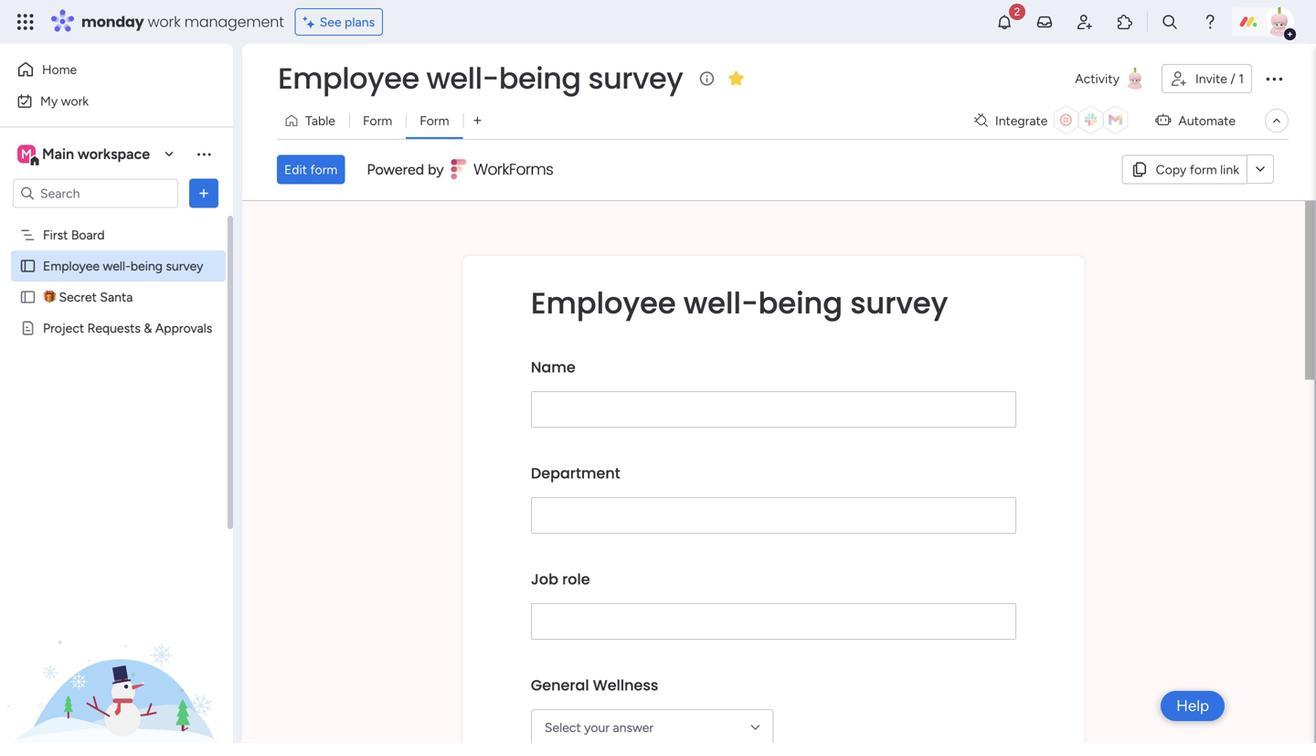 Task type: vqa. For each thing, say whether or not it's contained in the screenshot.
the monday marketplace image
no



Task type: describe. For each thing, give the bounding box(es) containing it.
powered
[[367, 161, 424, 178]]

name group containing name
[[531, 344, 1017, 450]]

public board image for 🎁 secret santa
[[19, 289, 37, 306]]

main
[[42, 145, 74, 163]]

form for edit
[[310, 162, 338, 177]]

survey inside form form
[[851, 283, 949, 324]]

see plans
[[320, 14, 375, 30]]

workforms logo image
[[451, 155, 555, 184]]

well- inside form form
[[684, 283, 759, 324]]

work for monday
[[148, 11, 181, 32]]

plans
[[345, 14, 375, 30]]

employee well-being survey inside list box
[[43, 258, 203, 274]]

Search in workspace field
[[38, 183, 153, 204]]

name group containing department
[[531, 450, 1017, 556]]

&
[[144, 321, 152, 336]]

project requests & approvals
[[43, 321, 212, 336]]

job role
[[531, 569, 590, 590]]

integrate
[[996, 113, 1048, 128]]

select product image
[[16, 13, 35, 31]]

copy
[[1157, 162, 1187, 177]]

public board image for employee well-being survey
[[19, 257, 37, 275]]

2 image
[[1010, 1, 1026, 21]]

collapse board header image
[[1270, 113, 1285, 128]]

edit form
[[284, 162, 338, 177]]

form for copy
[[1190, 162, 1218, 177]]

edit
[[284, 162, 307, 177]]

2 form button from the left
[[406, 106, 463, 135]]

autopilot image
[[1156, 108, 1172, 131]]

help image
[[1202, 13, 1220, 31]]

🎁 secret santa
[[43, 289, 133, 305]]

1 horizontal spatial options image
[[1264, 68, 1286, 90]]

0 vertical spatial being
[[499, 58, 581, 99]]

search everything image
[[1161, 13, 1180, 31]]

answer
[[613, 720, 654, 736]]

powered by
[[367, 161, 444, 178]]

copy form link
[[1157, 162, 1240, 177]]

lottie animation image
[[0, 559, 233, 744]]

being inside list box
[[131, 258, 163, 274]]

general wellness
[[531, 675, 659, 696]]

select
[[545, 720, 581, 736]]

workspace options image
[[195, 145, 213, 163]]

employee inside list box
[[43, 258, 100, 274]]

wellness
[[593, 675, 659, 696]]

workspace
[[78, 145, 150, 163]]

invite members image
[[1076, 13, 1095, 31]]

activity button
[[1068, 64, 1155, 93]]

0 vertical spatial employee well-being survey
[[278, 58, 684, 99]]

secret
[[59, 289, 97, 305]]

Department field
[[531, 497, 1017, 534]]

monday
[[81, 11, 144, 32]]

see
[[320, 14, 342, 30]]

activity
[[1076, 71, 1120, 86]]

notifications image
[[996, 13, 1014, 31]]

employee inside form form
[[531, 283, 676, 324]]

requests
[[87, 321, 141, 336]]

edit form button
[[277, 155, 345, 184]]

my
[[40, 93, 58, 109]]

list box containing first board
[[0, 216, 233, 591]]

name
[[531, 357, 576, 377]]

ruby anderson image
[[1266, 7, 1295, 37]]

link
[[1221, 162, 1240, 177]]

help
[[1177, 697, 1210, 716]]

department
[[531, 463, 621, 484]]

first board
[[43, 227, 105, 243]]

employee well-being survey inside form form
[[531, 283, 949, 324]]

home button
[[11, 55, 197, 84]]

1 horizontal spatial survey
[[588, 58, 684, 99]]



Task type: locate. For each thing, give the bounding box(es) containing it.
board
[[71, 227, 105, 243]]

0 horizontal spatial employee
[[43, 258, 100, 274]]

1 vertical spatial being
[[131, 258, 163, 274]]

1 form from the left
[[363, 113, 393, 128]]

options image down workspace options image
[[195, 184, 213, 203]]

workspace selection element
[[17, 143, 153, 167]]

2 form from the left
[[420, 113, 450, 128]]

name group
[[531, 344, 1017, 450], [531, 450, 1017, 556], [531, 556, 1017, 662], [531, 662, 1017, 744]]

1 horizontal spatial form
[[1190, 162, 1218, 177]]

4 name group from the top
[[531, 662, 1017, 744]]

1 name group from the top
[[531, 344, 1017, 450]]

1 horizontal spatial well-
[[427, 58, 499, 99]]

copy form link button
[[1123, 155, 1247, 184]]

show board description image
[[696, 70, 718, 88]]

santa
[[100, 289, 133, 305]]

0 vertical spatial survey
[[588, 58, 684, 99]]

work right my on the top of the page
[[61, 93, 89, 109]]

1 vertical spatial public board image
[[19, 289, 37, 306]]

1 horizontal spatial work
[[148, 11, 181, 32]]

form left the link on the top of the page
[[1190, 162, 1218, 177]]

options image right "1"
[[1264, 68, 1286, 90]]

3 name group from the top
[[531, 556, 1017, 662]]

apps image
[[1117, 13, 1135, 31]]

monday work management
[[81, 11, 284, 32]]

well-
[[427, 58, 499, 99], [103, 258, 131, 274], [684, 283, 759, 324]]

0 horizontal spatial survey
[[166, 258, 203, 274]]

home
[[42, 62, 77, 77]]

invite / 1
[[1196, 71, 1245, 86]]

form left add view image
[[420, 113, 450, 128]]

0 vertical spatial employee
[[278, 58, 420, 99]]

survey
[[588, 58, 684, 99], [166, 258, 203, 274], [851, 283, 949, 324]]

job
[[531, 569, 559, 590]]

main workspace
[[42, 145, 150, 163]]

see plans button
[[295, 8, 383, 36]]

1 horizontal spatial being
[[499, 58, 581, 99]]

0 horizontal spatial being
[[131, 258, 163, 274]]

2 vertical spatial survey
[[851, 283, 949, 324]]

1 vertical spatial options image
[[195, 184, 213, 203]]

employee up the table at the left top of page
[[278, 58, 420, 99]]

form button up "powered"
[[349, 106, 406, 135]]

dapulse integrations image
[[975, 114, 989, 128]]

name group containing general wellness
[[531, 662, 1017, 744]]

0 horizontal spatial form
[[310, 162, 338, 177]]

1 public board image from the top
[[19, 257, 37, 275]]

role
[[563, 569, 590, 590]]

my work
[[40, 93, 89, 109]]

invite
[[1196, 71, 1228, 86]]

form button left add view image
[[406, 106, 463, 135]]

being
[[499, 58, 581, 99], [131, 258, 163, 274], [759, 283, 843, 324]]

my work button
[[11, 86, 197, 116]]

work for my
[[61, 93, 89, 109]]

inbox image
[[1036, 13, 1054, 31]]

table button
[[277, 106, 349, 135]]

1 horizontal spatial form
[[420, 113, 450, 128]]

employee
[[278, 58, 420, 99], [43, 258, 100, 274], [531, 283, 676, 324]]

Name field
[[531, 391, 1017, 428]]

form
[[363, 113, 393, 128], [420, 113, 450, 128]]

2 vertical spatial being
[[759, 283, 843, 324]]

2 horizontal spatial employee
[[531, 283, 676, 324]]

/
[[1231, 71, 1236, 86]]

2 vertical spatial employee
[[531, 283, 676, 324]]

employee well-being survey
[[278, 58, 684, 99], [43, 258, 203, 274], [531, 283, 949, 324]]

select your answer
[[545, 720, 654, 736]]

first
[[43, 227, 68, 243]]

2 public board image from the top
[[19, 289, 37, 306]]

name group containing job role
[[531, 556, 1017, 662]]

1 form from the left
[[1190, 162, 1218, 177]]

2 horizontal spatial survey
[[851, 283, 949, 324]]

option
[[0, 219, 233, 222]]

employee down 'first board'
[[43, 258, 100, 274]]

work inside button
[[61, 93, 89, 109]]

by
[[428, 161, 444, 178]]

workspace image
[[17, 144, 36, 164]]

1 vertical spatial work
[[61, 93, 89, 109]]

m
[[21, 146, 32, 162]]

0 horizontal spatial form
[[363, 113, 393, 128]]

list box
[[0, 216, 233, 591]]

0 vertical spatial well-
[[427, 58, 499, 99]]

invite / 1 button
[[1162, 64, 1253, 93]]

options image
[[1264, 68, 1286, 90], [195, 184, 213, 203]]

survey inside list box
[[166, 258, 203, 274]]

management
[[184, 11, 284, 32]]

help button
[[1162, 691, 1225, 722]]

2 form from the left
[[310, 162, 338, 177]]

well- inside list box
[[103, 258, 131, 274]]

work
[[148, 11, 181, 32], [61, 93, 89, 109]]

remove from favorites image
[[727, 69, 746, 87]]

1 vertical spatial survey
[[166, 258, 203, 274]]

form form
[[242, 201, 1315, 744]]

form
[[1190, 162, 1218, 177], [310, 162, 338, 177]]

0 vertical spatial options image
[[1264, 68, 1286, 90]]

Job role field
[[531, 603, 1017, 640]]

add view image
[[474, 114, 482, 127]]

form button
[[349, 106, 406, 135], [406, 106, 463, 135]]

1 horizontal spatial employee
[[278, 58, 420, 99]]

2 vertical spatial well-
[[684, 283, 759, 324]]

work right monday
[[148, 11, 181, 32]]

table
[[305, 113, 336, 128]]

2 horizontal spatial well-
[[684, 283, 759, 324]]

lottie animation element
[[0, 559, 233, 744]]

form inside button
[[1190, 162, 1218, 177]]

project
[[43, 321, 84, 336]]

2 horizontal spatial being
[[759, 283, 843, 324]]

Employee well-being survey field
[[273, 58, 688, 99]]

public board image
[[19, 257, 37, 275], [19, 289, 37, 306]]

0 horizontal spatial well-
[[103, 258, 131, 274]]

your
[[585, 720, 610, 736]]

0 vertical spatial public board image
[[19, 257, 37, 275]]

general
[[531, 675, 590, 696]]

0 horizontal spatial work
[[61, 93, 89, 109]]

2 vertical spatial employee well-being survey
[[531, 283, 949, 324]]

2 name group from the top
[[531, 450, 1017, 556]]

form up "powered"
[[363, 113, 393, 128]]

employee up name
[[531, 283, 676, 324]]

1 vertical spatial well-
[[103, 258, 131, 274]]

being inside form form
[[759, 283, 843, 324]]

form right 'edit'
[[310, 162, 338, 177]]

🎁
[[43, 289, 56, 305]]

form inside button
[[310, 162, 338, 177]]

1 vertical spatial employee
[[43, 258, 100, 274]]

0 vertical spatial work
[[148, 11, 181, 32]]

1 form button from the left
[[349, 106, 406, 135]]

1
[[1239, 71, 1245, 86]]

automate
[[1179, 113, 1236, 128]]

0 horizontal spatial options image
[[195, 184, 213, 203]]

1 vertical spatial employee well-being survey
[[43, 258, 203, 274]]

approvals
[[155, 321, 212, 336]]



